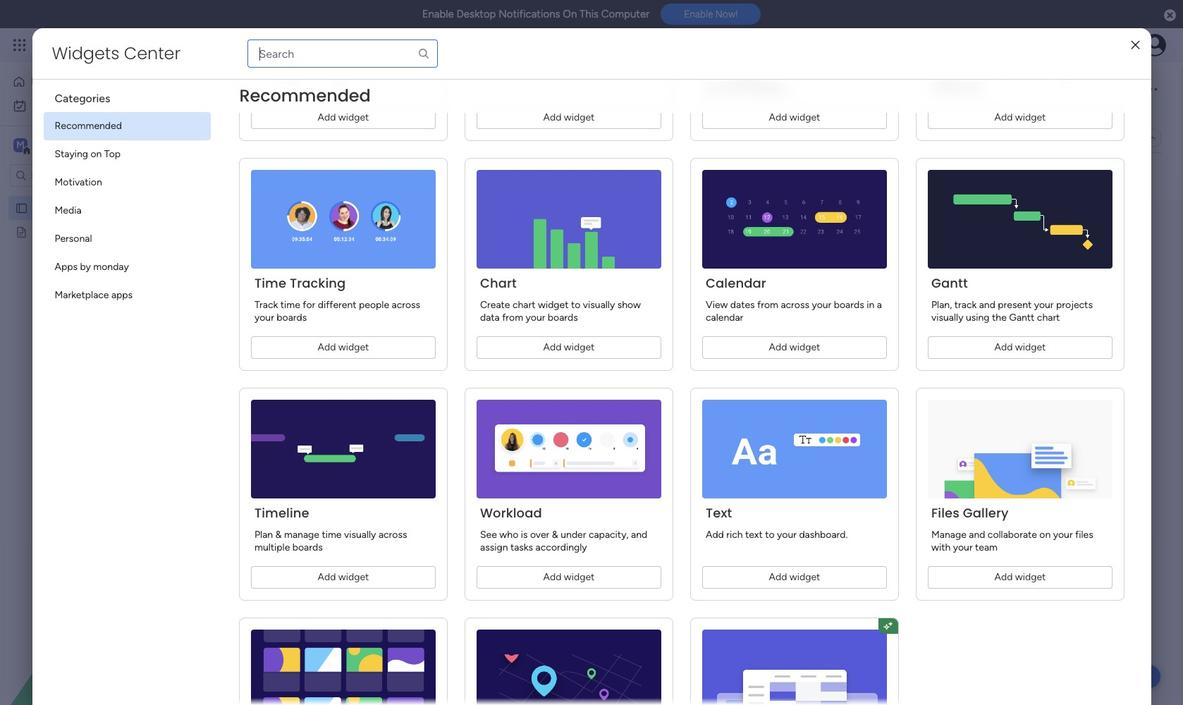 Task type: describe. For each thing, give the bounding box(es) containing it.
files
[[932, 504, 960, 522]]

you inside list things you need to do and never drop the ball again.
[[754, 69, 770, 81]]

main table button
[[214, 127, 293, 150]]

8
[[411, 376, 417, 388]]

see for see more
[[643, 106, 660, 118]]

add widget button down again.
[[702, 107, 887, 129]]

see inside workload see who is over & under capacity, and assign tasks accordingly
[[480, 529, 497, 541]]

widget for add widget button below dashboard.
[[790, 571, 820, 583]]

add for add widget button on top of the kanban
[[318, 111, 336, 123]]

on for stay on top of updates where you were mentioned.
[[954, 69, 965, 81]]

do
[[809, 69, 821, 81]]

chart inside chart create chart widget to visually show data from your boards
[[513, 299, 536, 311]]

gantt up plan,
[[932, 274, 968, 292]]

of for updates
[[985, 69, 995, 81]]

media option
[[43, 197, 211, 225]]

to for chart
[[571, 299, 581, 311]]

add widget down chart create chart widget to visually show data from your boards
[[543, 341, 595, 353]]

0 vertical spatial track
[[512, 107, 534, 119]]

a inside calendar view dates from across your boards in a calendar
[[877, 299, 882, 311]]

activity button
[[992, 78, 1059, 100]]

v2 search image
[[393, 168, 404, 184]]

add widget down again.
[[769, 111, 820, 123]]

and left keep at the top
[[470, 107, 486, 119]]

work for my
[[48, 99, 70, 111]]

add for add widget button below activity popup button
[[995, 111, 1013, 123]]

things
[[724, 69, 752, 81]]

boards inside timeline plan & manage time visually across multiple boards
[[292, 542, 323, 554]]

1
[[1124, 83, 1128, 95]]

and inside workload see who is over & under capacity, and assign tasks accordingly
[[631, 529, 648, 541]]

Search field
[[404, 166, 446, 186]]

timelines
[[427, 107, 467, 119]]

stands.
[[635, 107, 666, 119]]

table
[[259, 132, 283, 144]]

get a quick view on all number columns
[[480, 69, 655, 81]]

add for add widget button under the present
[[995, 341, 1013, 353]]

different
[[318, 299, 356, 311]]

show board description image
[[376, 82, 393, 96]]

center
[[124, 42, 181, 65]]

to for list
[[797, 69, 807, 81]]

add widget button down calendar view dates from across your boards in a calendar
[[702, 337, 887, 359]]

progress
[[277, 69, 315, 81]]

your inside text add rich text to your dashboard.
[[777, 529, 797, 541]]

list things you need to do and never drop the ball again.
[[706, 69, 866, 94]]

add widget button down activity popup button
[[928, 107, 1113, 129]]

personal option
[[43, 225, 211, 253]]

your inside calendar view dates from across your boards in a calendar
[[812, 299, 832, 311]]

widget for add widget button under different
[[338, 341, 369, 353]]

visually for timeline
[[344, 529, 376, 541]]

quick
[[507, 69, 530, 81]]

time inside timeline plan & manage time visually across multiple boards
[[322, 529, 341, 541]]

research
[[246, 399, 287, 411]]

apps
[[55, 261, 78, 273]]

add widget button up the kanban
[[251, 107, 436, 129]]

workspace selection element
[[13, 137, 118, 155]]

notes
[[72, 226, 99, 238]]

across inside calendar view dates from across your boards in a calendar
[[781, 299, 810, 311]]

Battery field
[[231, 524, 284, 542]]

person button
[[454, 165, 515, 187]]

add widget inside popup button
[[322, 169, 373, 181]]

under
[[561, 529, 586, 541]]

add widget button down different
[[251, 337, 436, 359]]

widget for add widget button on top of the kanban
[[338, 111, 369, 123]]

0 vertical spatial first
[[252, 73, 293, 104]]

mar for new item
[[392, 421, 408, 433]]

stay on top of updates where you were mentioned.
[[932, 69, 1106, 94]]

project
[[601, 107, 633, 119]]

gantt inside field
[[234, 219, 271, 237]]

proposal
[[289, 399, 328, 411]]

home option
[[8, 71, 171, 93]]

it
[[330, 638, 335, 648]]

Search for a column type search field
[[247, 40, 438, 68]]

my first board inside list box
[[33, 202, 95, 214]]

widget for add widget button under timeline plan & manage time visually across multiple boards
[[338, 571, 369, 583]]

add inside add widget popup button
[[322, 169, 340, 181]]

in
[[867, 299, 875, 311]]

again.
[[764, 82, 789, 94]]

add inside text add rich text to your dashboard.
[[706, 529, 724, 541]]

w9   feb 26 - 3
[[455, 275, 504, 284]]

My first board field
[[211, 73, 369, 104]]

& inside workload see who is over & under capacity, and assign tasks accordingly
[[552, 529, 558, 541]]

boards inside calendar view dates from across your boards in a calendar
[[834, 299, 864, 311]]

main for main table
[[236, 132, 257, 144]]

add widget button down timeline plan & manage time visually across multiple boards
[[251, 567, 436, 589]]

18
[[252, 275, 260, 284]]

chart
[[480, 274, 517, 292]]

add for add widget button below dashboard.
[[769, 571, 787, 583]]

add widget down timeline plan & manage time visually across multiple boards
[[318, 571, 369, 583]]

dapulse close image
[[1165, 8, 1177, 23]]

columns
[[617, 69, 655, 81]]

- for w7   12 - 18
[[247, 275, 251, 284]]

sales
[[285, 444, 307, 456]]

notifications
[[499, 8, 561, 20]]

plans
[[266, 39, 289, 51]]

keep
[[488, 107, 510, 119]]

marketplace
[[55, 289, 109, 301]]

data inside "main content"
[[280, 376, 300, 388]]

my inside option
[[32, 99, 46, 111]]

calendar
[[706, 312, 744, 324]]

rich
[[727, 529, 743, 541]]

item
[[269, 421, 290, 433]]

personal
[[55, 233, 92, 245]]

add widget button down "get a quick view on all number columns" at the top
[[477, 107, 661, 129]]

kendall parks image
[[1144, 34, 1167, 56]]

main workspace
[[32, 138, 116, 152]]

weekly
[[278, 331, 308, 343]]

mar 8
[[392, 376, 417, 388]]

categories list box
[[43, 80, 222, 310]]

14.3% done
[[350, 583, 409, 597]]

mar 30 for contact sales team
[[392, 444, 422, 456]]

my work
[[32, 99, 70, 111]]

see plans
[[247, 39, 289, 51]]

all
[[569, 69, 579, 81]]

mar for assign tasks
[[392, 353, 408, 365]]

add widget down the present
[[995, 341, 1046, 353]]

17
[[727, 275, 735, 284]]

19
[[356, 275, 364, 284]]

invite / 1
[[1091, 83, 1128, 95]]

task
[[243, 170, 261, 182]]

track inside the gantt plan, track and present your projects visually using the gantt chart
[[955, 299, 977, 311]]

data inside chart create chart widget to visually show data from your boards
[[480, 312, 500, 324]]

main table
[[236, 132, 283, 144]]

top
[[104, 148, 121, 160]]

recommended option
[[43, 112, 211, 140]]

need
[[773, 69, 795, 81]]

1 vertical spatial where
[[549, 107, 576, 119]]

add widget down collaborate
[[995, 571, 1046, 583]]

dates
[[730, 299, 755, 311]]

team inside 'files gallery manage and collaborate on your files with your team'
[[975, 542, 998, 554]]

working
[[285, 638, 316, 648]]

from inside chart create chart widget to visually show data from your boards
[[502, 312, 523, 324]]

add widget down calendar view dates from across your boards in a calendar
[[769, 341, 820, 353]]

the for list
[[729, 82, 744, 94]]

add for add widget button under timeline plan & manage time visually across multiple boards
[[318, 571, 336, 583]]

tasks inside workload see who is over & under capacity, and assign tasks accordingly
[[510, 542, 533, 554]]

calendar for calendar
[[304, 132, 343, 144]]

w11   11 - 17
[[698, 275, 735, 284]]

new for new item
[[246, 421, 267, 433]]

6
[[411, 331, 416, 343]]

add widget down dashboard.
[[769, 571, 820, 583]]

Gantt field
[[231, 219, 274, 237]]

add widget down accordingly on the bottom
[[543, 571, 595, 583]]

desktop
[[457, 8, 496, 20]]

not started
[[382, 638, 427, 648]]

widget for add widget button below collaborate
[[1016, 571, 1046, 583]]

text
[[706, 504, 732, 522]]

is
[[521, 529, 528, 541]]

contact
[[246, 444, 282, 456]]

widgets center
[[52, 42, 181, 65]]

home
[[31, 75, 58, 87]]

text add rich text to your dashboard.
[[706, 504, 848, 541]]

team inside "main content"
[[309, 444, 332, 456]]

by
[[80, 261, 91, 273]]

from inside calendar view dates from across your boards in a calendar
[[757, 299, 779, 311]]

your inside chart create chart widget to visually show data from your boards
[[526, 312, 545, 324]]

kanban button
[[354, 127, 408, 150]]

any
[[253, 107, 269, 119]]

get
[[480, 69, 497, 81]]

add for add widget button under accordingly on the bottom
[[543, 571, 562, 583]]

on left all
[[556, 69, 567, 81]]

first inside list box
[[49, 202, 67, 214]]

11
[[714, 275, 720, 284]]

list box containing my first board
[[0, 193, 180, 434]]

Search in workspace field
[[30, 168, 118, 184]]

never
[[842, 69, 866, 81]]

time
[[254, 274, 286, 292]]

computer
[[602, 8, 650, 20]]

- for w11   11 - 17
[[722, 275, 726, 284]]

time inside time tracking track time for different people across your boards
[[280, 299, 300, 311]]

see more
[[643, 106, 686, 118]]

of for project.
[[294, 107, 304, 119]]

timeline
[[254, 504, 309, 522]]

add widget button down collaborate
[[928, 567, 1113, 589]]

22
[[411, 399, 422, 411]]

enable now! button
[[661, 4, 762, 25]]

2024 for march 2024
[[754, 251, 778, 263]]

create
[[480, 299, 510, 311]]

1 horizontal spatial board
[[299, 73, 366, 104]]

motivation option
[[43, 169, 211, 197]]

on for working on it
[[318, 638, 328, 648]]



Task type: locate. For each thing, give the bounding box(es) containing it.
apps by monday
[[55, 261, 129, 273]]

1 - from the left
[[247, 275, 251, 284]]

0 vertical spatial my first board
[[214, 73, 366, 104]]

work down 'home'
[[48, 99, 70, 111]]

0 vertical spatial calendar
[[304, 132, 343, 144]]

1 horizontal spatial manage
[[932, 529, 967, 541]]

& up accordingly on the bottom
[[552, 529, 558, 541]]

30 for new item
[[411, 421, 422, 433]]

staying on top
[[55, 148, 121, 160]]

add down view
[[543, 111, 562, 123]]

1 horizontal spatial team
[[975, 542, 998, 554]]

5 - from the left
[[961, 275, 964, 284]]

widget for add widget button underneath calendar view dates from across your boards in a calendar
[[790, 341, 820, 353]]

1 vertical spatial team
[[975, 542, 998, 554]]

1 horizontal spatial 2024
[[754, 251, 778, 263]]

data down "create"
[[480, 312, 500, 324]]

on inside "main content"
[[318, 638, 328, 648]]

add widget button down chart create chart widget to visually show data from your boards
[[477, 337, 661, 359]]

0 horizontal spatial 2024
[[252, 251, 276, 263]]

widget up the kanban
[[338, 111, 369, 123]]

0 horizontal spatial calendar
[[304, 132, 343, 144]]

/
[[1118, 83, 1122, 95]]

25
[[371, 275, 380, 284], [950, 275, 959, 284]]

new
[[219, 170, 240, 182], [246, 421, 267, 433]]

manage up with
[[932, 529, 967, 541]]

0 vertical spatial chart
[[513, 299, 536, 311]]

1 horizontal spatial calendar
[[706, 274, 766, 292]]

not
[[382, 638, 396, 648]]

1 horizontal spatial you
[[1065, 69, 1082, 81]]

1 horizontal spatial new
[[246, 421, 267, 433]]

at
[[318, 69, 327, 81]]

monday up home option
[[63, 37, 111, 53]]

0 horizontal spatial first
[[49, 202, 67, 214]]

manage left any
[[216, 107, 251, 119]]

to left do
[[797, 69, 807, 81]]

more
[[663, 106, 686, 118]]

4 - from the left
[[722, 275, 726, 284]]

w7   12 - 18
[[224, 275, 260, 284]]

0 horizontal spatial enable
[[422, 8, 454, 20]]

on for staying on top
[[91, 148, 102, 160]]

assign right project. on the left top of the page
[[342, 107, 372, 119]]

1 vertical spatial my first board
[[33, 202, 95, 214]]

on inside the stay on top of updates where you were mentioned.
[[954, 69, 965, 81]]

tasks inside "main content"
[[278, 353, 301, 365]]

add down text add rich text to your dashboard.
[[769, 571, 787, 583]]

0 horizontal spatial assign
[[246, 353, 276, 365]]

my work link
[[8, 95, 171, 117]]

widget for add widget button under the present
[[1016, 341, 1046, 353]]

2 - from the left
[[366, 275, 369, 284]]

- left the 31
[[961, 275, 964, 284]]

my inside list box
[[33, 202, 47, 214]]

widget for add widget button below activity popup button
[[1016, 111, 1046, 123]]

widget for add widget button underneath chart create chart widget to visually show data from your boards
[[564, 341, 595, 353]]

my work option
[[8, 95, 171, 117]]

0 horizontal spatial new
[[219, 170, 240, 182]]

add right weekly
[[318, 341, 336, 353]]

with
[[932, 542, 951, 554]]

widget left project
[[564, 111, 595, 123]]

0 vertical spatial from
[[757, 299, 779, 311]]

on
[[556, 69, 567, 81], [954, 69, 965, 81], [91, 148, 102, 160], [1040, 529, 1051, 541], [318, 638, 328, 648]]

0 vertical spatial see
[[247, 39, 264, 51]]

first
[[252, 73, 293, 104], [49, 202, 67, 214]]

1 vertical spatial recommended
[[55, 120, 122, 132]]

add down the calendar button
[[322, 169, 340, 181]]

2 you from the left
[[1065, 69, 1082, 81]]

across inside timeline plan & manage time visually across multiple boards
[[378, 529, 407, 541]]

you up ball in the right top of the page
[[754, 69, 770, 81]]

and right do
[[823, 69, 839, 81]]

search image
[[417, 47, 430, 60]]

1 vertical spatial see
[[643, 106, 660, 118]]

0 horizontal spatial from
[[502, 312, 523, 324]]

& up multiple on the left bottom of page
[[275, 529, 282, 541]]

14.3%
[[350, 583, 379, 597]]

view
[[533, 69, 553, 81]]

1 vertical spatial tasks
[[510, 542, 533, 554]]

board
[[299, 73, 366, 104], [69, 202, 95, 214]]

filter button
[[519, 165, 586, 187]]

2 30 from the top
[[411, 444, 422, 456]]

manage inside 'files gallery manage and collaborate on your files with your team'
[[932, 529, 967, 541]]

your inside time tracking track time for different people across your boards
[[254, 312, 274, 324]]

a right get
[[499, 69, 504, 81]]

tasks down is
[[510, 542, 533, 554]]

and inside the gantt plan, track and present your projects visually using the gantt chart
[[979, 299, 996, 311]]

to left show on the top of the page
[[571, 299, 581, 311]]

1 horizontal spatial enable
[[685, 9, 714, 20]]

weeks
[[854, 222, 883, 234]]

0 vertical spatial done
[[382, 583, 409, 597]]

0 vertical spatial assign
[[342, 107, 372, 119]]

add for add widget button below collaborate
[[995, 571, 1013, 583]]

1 horizontal spatial data
[[480, 312, 500, 324]]

1 horizontal spatial a
[[499, 69, 504, 81]]

widget inside chart create chart widget to visually show data from your boards
[[538, 299, 569, 311]]

26
[[484, 275, 492, 284]]

you inside the stay on top of updates where you were mentioned.
[[1065, 69, 1082, 81]]

0 horizontal spatial data
[[280, 376, 300, 388]]

angle down image
[[273, 171, 280, 181]]

work for monday
[[114, 37, 139, 53]]

1 & from the left
[[275, 529, 282, 541]]

0 horizontal spatial manage
[[216, 107, 251, 119]]

work inside option
[[48, 99, 70, 111]]

my first board up type
[[214, 73, 366, 104]]

2 horizontal spatial a
[[877, 299, 882, 311]]

february 2024
[[209, 251, 276, 263]]

v2 minus image
[[924, 223, 932, 234]]

boards inside chart create chart widget to visually show data from your boards
[[548, 312, 578, 324]]

public board image
[[15, 201, 28, 214], [15, 225, 28, 238]]

0 horizontal spatial track
[[512, 107, 534, 119]]

visually up 14.3%
[[344, 529, 376, 541]]

None search field
[[247, 40, 438, 68]]

of inside the stay on top of updates where you were mentioned.
[[985, 69, 995, 81]]

0 horizontal spatial time
[[280, 299, 300, 311]]

2 vertical spatial visually
[[344, 529, 376, 541]]

see for see plans
[[247, 39, 264, 51]]

now!
[[716, 9, 738, 20]]

widget down dashboard.
[[790, 571, 820, 583]]

time
[[280, 299, 300, 311], [322, 529, 341, 541]]

0 vertical spatial manage
[[216, 107, 251, 119]]

- for w8   19 - 25
[[366, 275, 369, 284]]

2024 for february 2024
[[252, 251, 276, 263]]

tasks down weekly
[[278, 353, 301, 365]]

where inside the stay on top of updates where you were mentioned.
[[1036, 69, 1063, 81]]

widget down calendar view dates from across your boards in a calendar
[[790, 341, 820, 353]]

using
[[966, 312, 990, 324]]

2 vertical spatial see
[[480, 529, 497, 541]]

add for add widget button below again.
[[769, 111, 787, 123]]

motivation
[[55, 176, 102, 188]]

1 vertical spatial calendar
[[706, 274, 766, 292]]

see left plans
[[247, 39, 264, 51]]

view
[[706, 299, 728, 311]]

12
[[238, 275, 245, 284]]

1 vertical spatial manage
[[932, 529, 967, 541]]

1 vertical spatial done
[[241, 638, 261, 648]]

data up research proposal
[[280, 376, 300, 388]]

of right type
[[294, 107, 304, 119]]

2 mar 30 from the top
[[392, 444, 422, 456]]

1 horizontal spatial to
[[765, 529, 775, 541]]

1 horizontal spatial see
[[480, 529, 497, 541]]

marketplace apps option
[[43, 282, 211, 310]]

1 horizontal spatial of
[[537, 107, 546, 119]]

to inside chart create chart widget to visually show data from your boards
[[571, 299, 581, 311]]

- right 12
[[247, 275, 251, 284]]

widget for add widget button under accordingly on the bottom
[[564, 571, 595, 583]]

from down "create"
[[502, 312, 523, 324]]

to inside list things you need to do and never drop the ball again.
[[797, 69, 807, 81]]

from right dates
[[757, 299, 779, 311]]

0 horizontal spatial 25
[[371, 275, 380, 284]]

1 vertical spatial board
[[69, 202, 95, 214]]

march 2024
[[723, 251, 778, 263]]

apps by monday option
[[43, 253, 211, 282]]

gantt down the present
[[1009, 312, 1035, 324]]

widget down the present
[[1016, 341, 1046, 353]]

2 horizontal spatial see
[[643, 106, 660, 118]]

for
[[303, 299, 315, 311]]

0 vertical spatial new
[[219, 170, 240, 182]]

add down calendar view dates from across your boards in a calendar
[[769, 341, 787, 353]]

timeline plan & manage time visually across multiple boards
[[254, 504, 407, 554]]

recommended inside recommended option
[[55, 120, 122, 132]]

1 horizontal spatial where
[[1036, 69, 1063, 81]]

auto fit button
[[793, 217, 840, 239]]

add for add widget button underneath calendar view dates from across your boards in a calendar
[[769, 341, 787, 353]]

text
[[745, 529, 763, 541]]

option
[[0, 195, 180, 198]]

and inside list things you need to do and never drop the ball again.
[[823, 69, 839, 81]]

- left 3
[[494, 275, 498, 284]]

add widget down activity popup button
[[995, 111, 1046, 123]]

to for text
[[765, 529, 775, 541]]

monday inside option
[[93, 261, 129, 273]]

the
[[729, 82, 744, 94], [992, 312, 1007, 324]]

public board image for my first board
[[15, 201, 28, 214]]

a right at at the left top of page
[[329, 69, 334, 81]]

calendar up dates
[[706, 274, 766, 292]]

meeting notes
[[33, 226, 99, 238]]

0 vertical spatial visually
[[583, 299, 615, 311]]

add down collaborate
[[995, 571, 1013, 583]]

1 horizontal spatial the
[[992, 312, 1007, 324]]

1 mar from the top
[[392, 331, 408, 343]]

0 horizontal spatial tasks
[[278, 353, 301, 365]]

my up meeting on the left top
[[33, 202, 47, 214]]

list box
[[0, 193, 180, 434]]

across right dates
[[781, 299, 810, 311]]

2 horizontal spatial to
[[797, 69, 807, 81]]

board inside list box
[[69, 202, 95, 214]]

calendar for calendar view dates from across your boards in a calendar
[[706, 274, 766, 292]]

enable inside button
[[685, 9, 714, 20]]

4 mar from the top
[[392, 399, 408, 411]]

track up using
[[955, 299, 977, 311]]

visually inside chart create chart widget to visually show data from your boards
[[583, 299, 615, 311]]

auto
[[799, 222, 820, 234]]

-
[[247, 275, 251, 284], [366, 275, 369, 284], [494, 275, 498, 284], [722, 275, 726, 284], [961, 275, 964, 284]]

widget left v2 search icon
[[343, 169, 373, 181]]

time left for
[[280, 299, 300, 311]]

new left item
[[246, 421, 267, 433]]

mar 7
[[392, 353, 416, 365]]

widget for add widget button below "get a quick view on all number columns" at the top
[[564, 111, 595, 123]]

enable left the now!
[[685, 9, 714, 20]]

1 horizontal spatial &
[[552, 529, 558, 541]]

you
[[754, 69, 770, 81], [1065, 69, 1082, 81]]

0 vertical spatial 30
[[411, 421, 422, 433]]

1 horizontal spatial visually
[[583, 299, 615, 311]]

select product image
[[13, 38, 27, 52]]

gantt inside button
[[418, 132, 444, 144]]

mar for contact sales team
[[392, 444, 408, 456]]

where down "get a quick view on all number columns" at the top
[[549, 107, 576, 119]]

team right sales
[[309, 444, 332, 456]]

widget down timeline plan & manage time visually across multiple boards
[[338, 571, 369, 583]]

assign up the "collect"
[[246, 353, 276, 365]]

categories heading
[[43, 80, 211, 112]]

collaborate
[[988, 529, 1037, 541]]

the inside list things you need to do and never drop the ball again.
[[729, 82, 744, 94]]

0 horizontal spatial where
[[549, 107, 576, 119]]

0 horizontal spatial you
[[754, 69, 770, 81]]

1 horizontal spatial work
[[114, 37, 139, 53]]

1 public board image from the top
[[15, 201, 28, 214]]

1 vertical spatial track
[[955, 299, 977, 311]]

assign inside "main content"
[[246, 353, 276, 365]]

working on it
[[285, 638, 335, 648]]

and up using
[[979, 299, 996, 311]]

1 vertical spatial public board image
[[15, 225, 28, 238]]

0 vertical spatial team
[[309, 444, 332, 456]]

31
[[966, 275, 974, 284]]

1 25 from the left
[[371, 275, 380, 284]]

add left 14.3%
[[318, 571, 336, 583]]

visually for chart
[[583, 299, 615, 311]]

data
[[480, 312, 500, 324], [280, 376, 300, 388]]

1 vertical spatial mar 30
[[392, 444, 422, 456]]

new inside the new task button
[[219, 170, 240, 182]]

calendar inside calendar view dates from across your boards in a calendar
[[706, 274, 766, 292]]

2 public board image from the top
[[15, 225, 28, 238]]

on right collaborate
[[1040, 529, 1051, 541]]

main for main workspace
[[32, 138, 57, 152]]

chart inside the gantt plan, track and present your projects visually using the gantt chart
[[1037, 312, 1060, 324]]

1 you from the left
[[754, 69, 770, 81]]

of down view
[[537, 107, 546, 119]]

mar for research proposal
[[392, 399, 408, 411]]

enable for enable now!
[[685, 9, 714, 20]]

to inside text add rich text to your dashboard.
[[765, 529, 775, 541]]

mar for set up weekly meeting
[[392, 331, 408, 343]]

0 vertical spatial where
[[1036, 69, 1063, 81]]

public board image left media
[[15, 201, 28, 214]]

done right 14.3%
[[382, 583, 409, 597]]

owners,
[[374, 107, 409, 119]]

0 horizontal spatial main
[[32, 138, 57, 152]]

new inside "main content"
[[246, 421, 267, 433]]

2 mar from the top
[[392, 353, 408, 365]]

add to favorites image
[[400, 81, 414, 96]]

work up "categories" heading
[[114, 37, 139, 53]]

top
[[968, 69, 983, 81]]

type
[[272, 107, 292, 119]]

1 horizontal spatial from
[[757, 299, 779, 311]]

public board image for meeting notes
[[15, 225, 28, 238]]

30 for contact sales team
[[411, 444, 422, 456]]

2024 right march
[[754, 251, 778, 263]]

main inside 'button'
[[236, 132, 257, 144]]

1 vertical spatial assign
[[246, 353, 276, 365]]

baseline button
[[693, 217, 760, 240]]

gantt button
[[408, 127, 454, 150]]

your inside the gantt plan, track and present your projects visually using the gantt chart
[[1034, 299, 1054, 311]]

1 vertical spatial time
[[322, 529, 341, 541]]

on inside option
[[91, 148, 102, 160]]

main right the workspace image
[[32, 138, 57, 152]]

- right 19
[[366, 275, 369, 284]]

time tracking track time for different people across your boards
[[254, 274, 420, 324]]

gantt plan, track and present your projects visually using the gantt chart
[[932, 274, 1093, 324]]

2024
[[252, 251, 276, 263], [754, 251, 778, 263]]

workspace image
[[13, 138, 28, 153]]

first up meeting on the left top
[[49, 202, 67, 214]]

public board image left meeting on the left top
[[15, 225, 28, 238]]

mar 30 for new item
[[392, 421, 422, 433]]

see up the assign
[[480, 529, 497, 541]]

2 & from the left
[[552, 529, 558, 541]]

enable for enable desktop notifications on this computer
[[422, 8, 454, 20]]

1 vertical spatial from
[[502, 312, 523, 324]]

0 vertical spatial board
[[299, 73, 366, 104]]

visually inside the gantt plan, track and present your projects visually using the gantt chart
[[932, 312, 964, 324]]

present
[[998, 299, 1032, 311]]

m
[[16, 139, 25, 151]]

across up mar 6
[[392, 299, 420, 311]]

0 vertical spatial tasks
[[278, 353, 301, 365]]

track right keep at the top
[[512, 107, 534, 119]]

list
[[706, 69, 722, 81]]

see more link
[[642, 105, 687, 119]]

kanban
[[364, 132, 397, 144]]

0 vertical spatial time
[[280, 299, 300, 311]]

- for w13   25 - 31
[[961, 275, 964, 284]]

enable now!
[[685, 9, 738, 20]]

drop
[[706, 82, 727, 94]]

widget for add widget button below again.
[[790, 111, 820, 123]]

add down activity
[[995, 111, 1013, 123]]

my down 'home'
[[32, 99, 46, 111]]

were
[[1084, 69, 1106, 81]]

1 horizontal spatial tasks
[[510, 542, 533, 554]]

staying on top option
[[43, 140, 211, 169]]

feb
[[469, 275, 482, 284]]

on inside 'files gallery manage and collaborate on your files with your team'
[[1040, 529, 1051, 541]]

mar 6
[[392, 331, 416, 343]]

calendar down project. on the left top of the page
[[304, 132, 343, 144]]

0 horizontal spatial work
[[48, 99, 70, 111]]

add widget down different
[[318, 341, 369, 353]]

0 horizontal spatial chart
[[513, 299, 536, 311]]

1 2024 from the left
[[252, 251, 276, 263]]

add for add widget button underneath chart create chart widget to visually show data from your boards
[[543, 341, 562, 353]]

w9
[[455, 275, 467, 284]]

add widget up the calendar button
[[318, 111, 369, 123]]

across inside time tracking track time for different people across your boards
[[392, 299, 420, 311]]

gantt down manage any type of project. assign owners, set timelines and keep track of where your project stands.
[[418, 132, 444, 144]]

add view image
[[463, 133, 469, 144]]

new task
[[219, 170, 261, 182]]

my
[[214, 73, 247, 104], [32, 99, 46, 111], [33, 202, 47, 214]]

0 horizontal spatial a
[[329, 69, 334, 81]]

0 horizontal spatial to
[[571, 299, 581, 311]]

0 vertical spatial mar 30
[[392, 421, 422, 433]]

1 30 from the top
[[411, 421, 422, 433]]

7
[[411, 353, 416, 365]]

mar for collect data
[[392, 376, 408, 388]]

chart down "projects"
[[1037, 312, 1060, 324]]

0 horizontal spatial the
[[729, 82, 744, 94]]

0 horizontal spatial my first board
[[33, 202, 95, 214]]

categories
[[55, 92, 110, 105]]

gallery
[[963, 504, 1009, 522]]

1 horizontal spatial recommended
[[240, 84, 371, 107]]

and inside 'files gallery manage and collaborate on your files with your team'
[[969, 529, 986, 541]]

assign tasks
[[246, 353, 301, 365]]

2 2024 from the left
[[754, 251, 778, 263]]

0 horizontal spatial of
[[294, 107, 304, 119]]

1 vertical spatial monday
[[93, 261, 129, 273]]

2 vertical spatial to
[[765, 529, 775, 541]]

0 vertical spatial monday
[[63, 37, 111, 53]]

lottie animation element
[[0, 563, 180, 706]]

arrow down image
[[569, 167, 586, 184]]

media
[[55, 205, 82, 217]]

add widget button down accordingly on the bottom
[[477, 567, 661, 589]]

of right top
[[985, 69, 995, 81]]

and down gallery
[[969, 529, 986, 541]]

who
[[499, 529, 518, 541]]

dapulse x slim image
[[1132, 40, 1141, 50]]

from
[[757, 299, 779, 311], [502, 312, 523, 324]]

widget right "create"
[[538, 299, 569, 311]]

track
[[512, 107, 534, 119], [955, 299, 977, 311]]

a right the in
[[877, 299, 882, 311]]

3 - from the left
[[494, 275, 498, 284]]

0 vertical spatial public board image
[[15, 201, 28, 214]]

2 horizontal spatial of
[[985, 69, 995, 81]]

0 horizontal spatial team
[[309, 444, 332, 456]]

3 mar from the top
[[392, 376, 408, 388]]

& inside timeline plan & manage time visually across multiple boards
[[275, 529, 282, 541]]

widget down list things you need to do and never drop the ball again. on the right of the page
[[790, 111, 820, 123]]

enable desktop notifications on this computer
[[422, 8, 650, 20]]

1 vertical spatial the
[[992, 312, 1007, 324]]

visually
[[583, 299, 615, 311], [932, 312, 964, 324], [344, 529, 376, 541]]

my first board up 'meeting notes'
[[33, 202, 95, 214]]

add widget down "get a quick view on all number columns" at the top
[[543, 111, 595, 123]]

visually left show on the top of the page
[[583, 299, 615, 311]]

see inside button
[[247, 39, 264, 51]]

of
[[985, 69, 995, 81], [294, 107, 304, 119], [537, 107, 546, 119]]

widget inside popup button
[[343, 169, 373, 181]]

widget down activity popup button
[[1016, 111, 1046, 123]]

main content containing gantt
[[0, 199, 1184, 706]]

main inside 'workspace selection' element
[[32, 138, 57, 152]]

w8   19 - 25
[[342, 275, 380, 284]]

recommended
[[240, 84, 371, 107], [55, 120, 122, 132]]

files gallery manage and collaborate on your files with your team
[[932, 504, 1094, 554]]

monday work management
[[63, 37, 219, 53]]

0 horizontal spatial done
[[241, 638, 261, 648]]

my left 'your'
[[214, 73, 247, 104]]

6 mar from the top
[[392, 444, 408, 456]]

collapse board header image
[[1148, 133, 1159, 144]]

1 mar 30 from the top
[[392, 421, 422, 433]]

the for gantt
[[992, 312, 1007, 324]]

the down the present
[[992, 312, 1007, 324]]

add for add widget button below "get a quick view on all number columns" at the top
[[543, 111, 562, 123]]

the down things
[[729, 82, 744, 94]]

new for new task
[[219, 170, 240, 182]]

boards inside time tracking track time for different people across your boards
[[276, 312, 307, 324]]

recommended up workspace on the left top of the page
[[55, 120, 122, 132]]

visually inside timeline plan & manage time visually across multiple boards
[[344, 529, 376, 541]]

main left table
[[236, 132, 257, 144]]

1 horizontal spatial time
[[322, 529, 341, 541]]

1 horizontal spatial assign
[[342, 107, 372, 119]]

add for add widget button under different
[[318, 341, 336, 353]]

the inside the gantt plan, track and present your projects visually using the gantt chart
[[992, 312, 1007, 324]]

to right text
[[765, 529, 775, 541]]

5 mar from the top
[[392, 421, 408, 433]]

first up type
[[252, 73, 293, 104]]

1 vertical spatial data
[[280, 376, 300, 388]]

baseline
[[716, 222, 752, 234]]

1 vertical spatial visually
[[932, 312, 964, 324]]

add widget button down the present
[[928, 337, 1113, 359]]

add widget
[[318, 111, 369, 123], [543, 111, 595, 123], [769, 111, 820, 123], [995, 111, 1046, 123], [322, 169, 373, 181], [318, 341, 369, 353], [543, 341, 595, 353], [769, 341, 820, 353], [995, 341, 1046, 353], [318, 571, 369, 583], [543, 571, 595, 583], [769, 571, 820, 583], [995, 571, 1046, 583]]

1 horizontal spatial my first board
[[214, 73, 366, 104]]

see
[[247, 39, 264, 51], [643, 106, 660, 118], [480, 529, 497, 541]]

main content
[[0, 199, 1184, 706]]

1 vertical spatial chart
[[1037, 312, 1060, 324]]

1 vertical spatial first
[[49, 202, 67, 214]]

workspace
[[60, 138, 116, 152]]

calendar inside button
[[304, 132, 343, 144]]

chart
[[513, 299, 536, 311], [1037, 312, 1060, 324]]

number
[[581, 69, 615, 81]]

0 horizontal spatial recommended
[[55, 120, 122, 132]]

2 25 from the left
[[950, 275, 959, 284]]

where right updates
[[1036, 69, 1063, 81]]

0 vertical spatial recommended
[[240, 84, 371, 107]]

lottie animation image
[[0, 563, 180, 706]]

new item
[[246, 421, 290, 433]]

add widget button down dashboard.
[[702, 567, 887, 589]]



Task type: vqa. For each thing, say whether or not it's contained in the screenshot.


